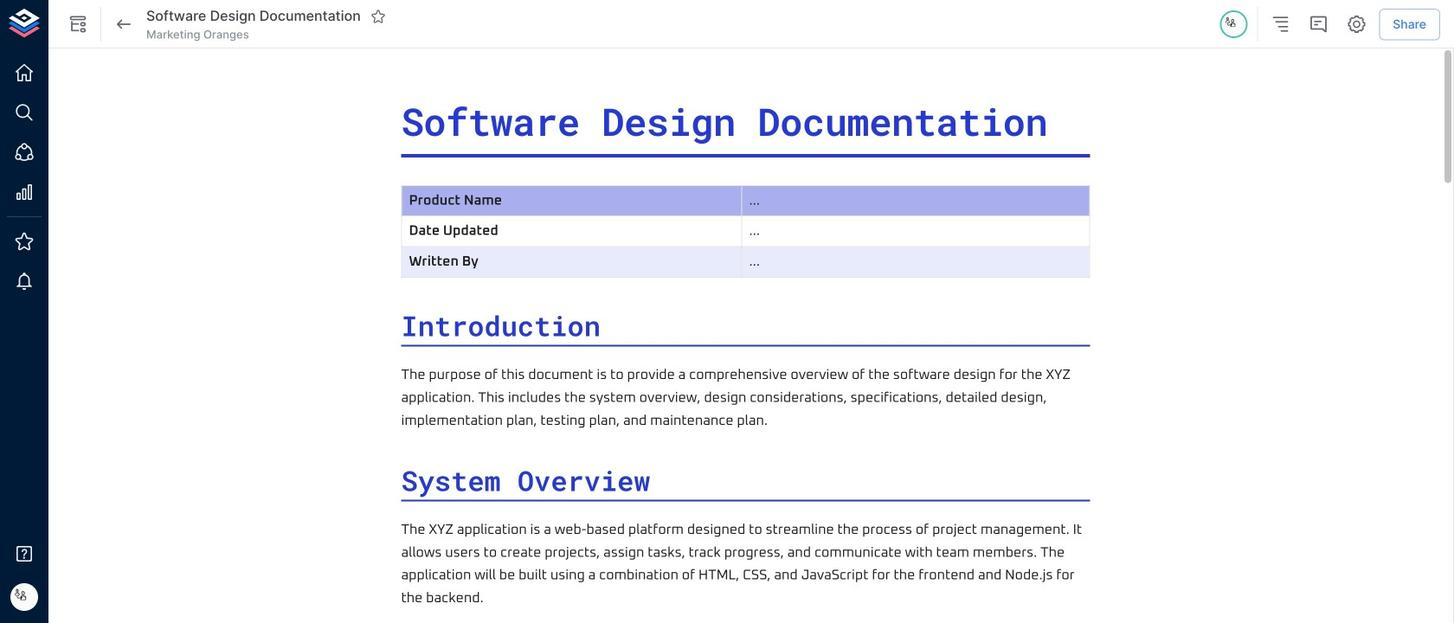 Task type: locate. For each thing, give the bounding box(es) containing it.
go back image
[[113, 14, 134, 35]]

ruby anderson image
[[1222, 12, 1246, 36]]

favorite image
[[371, 9, 386, 24]]

show wiki image
[[68, 14, 88, 35]]



Task type: describe. For each thing, give the bounding box(es) containing it.
settings image
[[1347, 14, 1368, 35]]

comments image
[[1309, 14, 1330, 35]]

table of contents image
[[1271, 14, 1292, 35]]



Task type: vqa. For each thing, say whether or not it's contained in the screenshot.
'Settings' image
yes



